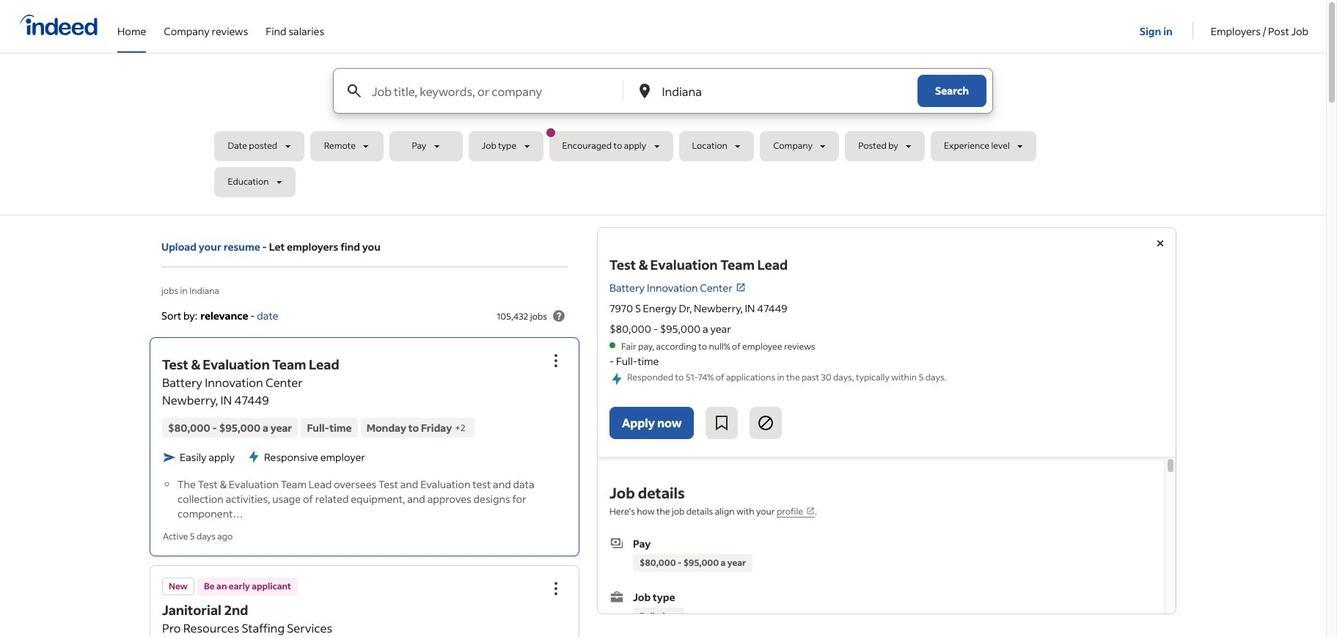 Task type: locate. For each thing, give the bounding box(es) containing it.
None search field
[[215, 68, 1112, 203]]

close job details image
[[1152, 235, 1170, 252]]

battery innovation center (opens in a new tab) image
[[736, 283, 746, 293]]

search: Job title, keywords, or company text field
[[369, 69, 622, 113]]

Edit location text field
[[659, 69, 889, 113]]

job preferences (opens in a new window) image
[[806, 507, 815, 516]]

job actions for test & evaluation team lead is collapsed image
[[547, 352, 565, 370]]



Task type: describe. For each thing, give the bounding box(es) containing it.
save this job image
[[714, 414, 731, 432]]

job actions for janitorial 2nd is collapsed image
[[547, 580, 565, 598]]

help icon image
[[550, 307, 568, 325]]

not interested image
[[758, 414, 775, 432]]



Task type: vqa. For each thing, say whether or not it's contained in the screenshot.
main content
no



